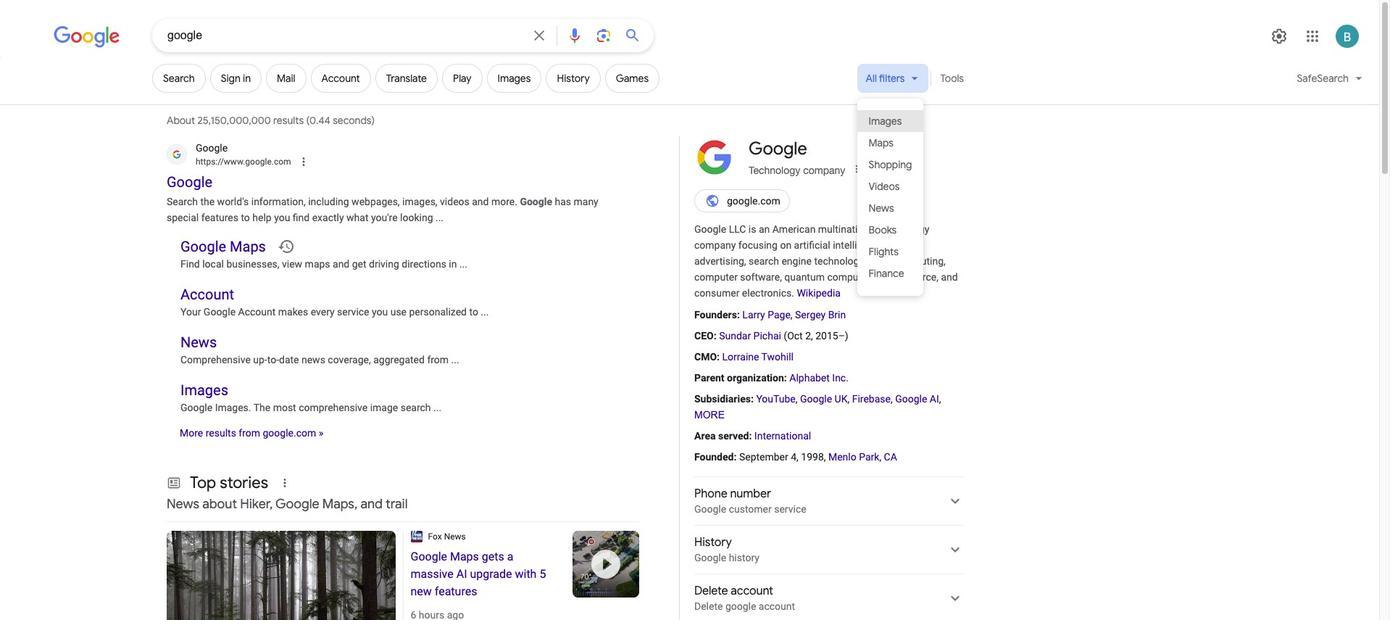Task type: vqa. For each thing, say whether or not it's contained in the screenshot.
QUANTUM
yes



Task type: describe. For each thing, give the bounding box(es) containing it.
intelligence,
[[833, 239, 887, 251]]

from inside the news comprehensive up-to-date news coverage, aggregated from ...
[[427, 354, 449, 366]]

games link
[[605, 64, 660, 93]]

more.
[[492, 195, 518, 207]]

and left the get
[[333, 258, 350, 270]]

personalized recommendation based on your history image
[[278, 238, 295, 255]]

more options element
[[850, 162, 865, 176]]

up-
[[253, 354, 267, 366]]

search link
[[152, 64, 206, 93]]

your
[[181, 306, 201, 318]]

google inside history google history
[[695, 552, 727, 563]]

computer
[[695, 271, 738, 283]]

add mail element
[[277, 72, 296, 85]]

find local businesses, view maps and get driving directions in ...
[[181, 258, 468, 270]]

stories
[[220, 473, 268, 493]]

account your google account makes every service you use personalized to ...
[[181, 286, 489, 318]]

more results from google.com » link
[[180, 427, 324, 438]]

: for sundar
[[714, 330, 717, 341]]

more link
[[695, 407, 725, 423]]

mail
[[277, 72, 296, 85]]

: for larry
[[737, 309, 740, 320]]

search for search
[[163, 72, 195, 85]]

top stories
[[190, 473, 268, 493]]

add sign in element
[[221, 72, 251, 85]]

find
[[181, 258, 200, 270]]

company inside google llc is an american multinational technology company focusing on artificial intelligence, online advertising, search engine technology, cloud computing, computer software, quantum computing, e-commerce, and consumer electronics.
[[695, 239, 736, 251]]

shopping
[[869, 158, 913, 171]]

1 vertical spatial computing,
[[828, 271, 878, 283]]

subsidiaries : youtube , google uk , firebase , google ai , more
[[695, 393, 942, 421]]

videos
[[440, 195, 470, 207]]

google inside images google images. the most comprehensive image search ...
[[181, 402, 213, 414]]

books link
[[858, 219, 924, 241]]

Search search field
[[168, 28, 522, 46]]

ceo : sundar pichai (oct 2, 2015–)
[[695, 330, 849, 341]]

1 vertical spatial account link
[[181, 286, 234, 303]]

google heading
[[749, 138, 808, 160]]

pichai
[[754, 330, 782, 341]]

more
[[180, 427, 203, 438]]

search for search the world's information, including webpages, images, videos and more. google
[[167, 195, 198, 207]]

features inside has many special features to help you find exactly what you're looking ...
[[201, 211, 239, 223]]

about
[[202, 496, 237, 513]]

on
[[781, 239, 792, 251]]

maps link
[[858, 132, 924, 154]]

news about hiker, google maps, and trail
[[167, 496, 408, 513]]

search by image image
[[595, 27, 613, 44]]

to-
[[267, 354, 279, 366]]

businesses,
[[227, 258, 280, 270]]

menlo park, ca link
[[829, 451, 898, 463]]

google inside account your google account makes every service you use personalized to ...
[[204, 306, 236, 318]]

books
[[869, 223, 897, 236]]

hiker,
[[240, 496, 273, 513]]

about 25,150,000,000 results (0.44 seconds)
[[167, 114, 377, 127]]

what
[[347, 211, 369, 223]]

images google images. the most comprehensive image search ...
[[181, 382, 442, 414]]

to inside has many special features to help you find exactly what you're looking ...
[[241, 211, 250, 223]]

google left the has
[[520, 195, 553, 207]]

cmo
[[695, 351, 717, 362]]

: for lorraine
[[717, 351, 720, 362]]

uk
[[835, 393, 848, 405]]

games
[[616, 72, 649, 85]]

(0.44
[[306, 114, 331, 127]]

1 vertical spatial account
[[759, 600, 796, 612]]

larry
[[743, 309, 766, 320]]

flights
[[869, 245, 899, 258]]

and inside google llc is an american multinational technology company focusing on artificial intelligence, online advertising, search engine technology, cloud computing, computer software, quantum computing, e-commerce, and consumer electronics.
[[942, 271, 958, 283]]

webpages,
[[352, 195, 400, 207]]

massive
[[411, 567, 454, 581]]

news for news
[[869, 201, 895, 214]]

makes
[[278, 306, 308, 318]]

youtube
[[757, 393, 796, 405]]

personalized recommendation based on your history element
[[278, 238, 295, 255]]

american
[[773, 223, 816, 235]]

flights link
[[858, 241, 924, 263]]

news for news about hiker, google maps, and trail
[[167, 496, 199, 513]]

(oct
[[784, 330, 803, 341]]

more options image
[[852, 163, 863, 175]]

consumer
[[695, 287, 740, 299]]

customer
[[729, 503, 772, 515]]

1 horizontal spatial company
[[804, 165, 846, 176]]

service inside account your google account makes every service you use personalized to ...
[[337, 306, 370, 318]]

founders
[[695, 309, 737, 320]]

aggregated
[[374, 354, 425, 366]]

news comprehensive up-to-date news coverage, aggregated from ...
[[181, 334, 460, 366]]

ca
[[884, 451, 898, 463]]

0 horizontal spatial news link
[[181, 334, 217, 351]]

larry page link
[[743, 309, 791, 320]]

: for september
[[734, 451, 737, 463]]

quantum
[[785, 271, 825, 283]]

get
[[352, 258, 367, 270]]

images for the rightmost images link
[[869, 114, 902, 127]]

videos
[[869, 179, 900, 193]]

google https://www.google.com
[[196, 142, 291, 167]]

date
[[279, 354, 299, 366]]

... right directions
[[460, 258, 468, 270]]

google right firebase link
[[896, 393, 928, 405]]

delete
[[695, 600, 723, 612]]

more
[[695, 409, 725, 421]]

parent
[[695, 372, 725, 384]]

google llc is an american multinational technology company focusing on artificial intelligence, online advertising, search engine technology, cloud computing, computer software, quantum computing, e-commerce, and consumer electronics.
[[695, 223, 958, 299]]

google up the
[[167, 173, 213, 190]]

parent organization : alphabet inc.
[[695, 372, 849, 384]]

google inside google llc is an american multinational technology company focusing on artificial intelligence, online advertising, search engine technology, cloud computing, computer software, quantum computing, e-commerce, and consumer electronics.
[[695, 223, 727, 235]]

phone
[[695, 487, 728, 501]]

finance link
[[858, 263, 924, 284]]

ceo
[[695, 330, 714, 341]]

wikipedia
[[797, 287, 841, 299]]

google inside the delete account delete google account
[[726, 600, 757, 612]]

is
[[749, 223, 757, 235]]

advertising,
[[695, 255, 747, 267]]

comprehensive
[[299, 402, 368, 414]]

safesearch button
[[1289, 64, 1372, 99]]

delete account delete google account
[[695, 584, 796, 612]]

... inside the news comprehensive up-to-date news coverage, aggregated from ...
[[451, 354, 460, 366]]

translate
[[386, 72, 427, 85]]

google maps gets a massive ai upgrade with 5 new features
[[411, 550, 546, 598]]

google up local
[[181, 238, 226, 255]]

to inside account your google account makes every service you use personalized to ...
[[470, 306, 479, 318]]

2 horizontal spatial images link
[[858, 110, 924, 132]]

history for history
[[557, 72, 590, 85]]

0 vertical spatial account link
[[311, 64, 371, 93]]

: for youtube
[[751, 393, 754, 405]]

alphabet
[[790, 372, 830, 384]]

looking ...
[[400, 211, 444, 223]]

0 vertical spatial maps
[[869, 136, 894, 149]]



Task type: locate. For each thing, give the bounding box(es) containing it.
2 horizontal spatial account
[[322, 72, 360, 85]]

2 vertical spatial images
[[181, 382, 228, 399]]

google maps link
[[181, 238, 266, 255]]

ai left upgrade
[[457, 567, 467, 581]]

ai inside google maps gets a massive ai upgrade with 5 new features
[[457, 567, 467, 581]]

in right directions
[[449, 258, 457, 270]]

maps for google maps gets a massive ai upgrade with 5 new features
[[450, 550, 479, 563]]

... right image
[[434, 402, 442, 414]]

account link down search search field
[[311, 64, 371, 93]]

you inside has many special features to help you find exactly what you're looking ...
[[274, 211, 290, 223]]

0 vertical spatial service
[[337, 306, 370, 318]]

1 vertical spatial features
[[435, 584, 477, 598]]

account link up your
[[181, 286, 234, 303]]

search
[[749, 255, 780, 267], [401, 402, 431, 414]]

news up books
[[869, 201, 895, 214]]

results down 'images.'
[[206, 427, 236, 438]]

0 horizontal spatial service
[[337, 306, 370, 318]]

0 horizontal spatial ai
[[457, 567, 467, 581]]

2 vertical spatial account
[[238, 306, 276, 318]]

and left more.
[[472, 195, 489, 207]]

0 horizontal spatial search
[[401, 402, 431, 414]]

gets
[[482, 550, 505, 563]]

with
[[515, 567, 537, 581]]

local
[[202, 258, 224, 270]]

add account element
[[322, 72, 360, 85]]

0 horizontal spatial company
[[695, 239, 736, 251]]

0 vertical spatial results
[[273, 114, 304, 127]]

google up massive
[[411, 550, 447, 563]]

1 vertical spatial results
[[206, 427, 236, 438]]

... right personalized
[[481, 306, 489, 318]]

upgrade
[[470, 567, 512, 581]]

1 horizontal spatial you
[[372, 306, 388, 318]]

international
[[755, 430, 812, 442]]

0 horizontal spatial you
[[274, 211, 290, 223]]

2 vertical spatial google
[[726, 600, 757, 612]]

news inside the news comprehensive up-to-date news coverage, aggregated from ...
[[181, 334, 217, 351]]

company
[[804, 165, 846, 176], [695, 239, 736, 251]]

add search element
[[163, 72, 195, 85]]

help
[[253, 211, 272, 223]]

images right 'play' link
[[498, 72, 531, 85]]

google inside the phone number google customer service
[[695, 503, 727, 515]]

most
[[273, 402, 296, 414]]

history down search by voice image
[[557, 72, 590, 85]]

0 vertical spatial in
[[243, 72, 251, 85]]

mail link
[[266, 64, 306, 93]]

search up special
[[167, 195, 198, 207]]

add translate element
[[386, 72, 427, 85]]

add games element
[[616, 72, 649, 85]]

finance
[[869, 267, 905, 280]]

history inside history google history
[[695, 535, 732, 550]]

in
[[243, 72, 251, 85], [449, 258, 457, 270]]

area served : international
[[695, 430, 812, 442]]

google.com link
[[695, 189, 790, 212]]

account for account
[[322, 72, 360, 85]]

commerce,
[[889, 271, 939, 283]]

news link up comprehensive
[[181, 334, 217, 351]]

0 vertical spatial images link
[[487, 64, 542, 93]]

search the world's information, including webpages, images, videos and more. google
[[167, 195, 553, 207]]

1 vertical spatial account
[[181, 286, 234, 303]]

technology company
[[749, 165, 846, 176]]

google maps gets a massive ai upgrade with 5 new features heading
[[411, 548, 558, 600]]

1 horizontal spatial history
[[695, 535, 732, 550]]

: down organization
[[751, 393, 754, 405]]

maps,
[[323, 496, 358, 513]]

: left lorraine
[[717, 351, 720, 362]]

0 vertical spatial google
[[695, 503, 727, 515]]

0 vertical spatial search
[[163, 72, 195, 85]]

1 vertical spatial search
[[167, 195, 198, 207]]

search inside google llc is an american multinational technology company focusing on artificial intelligence, online advertising, search engine technology, cloud computing, computer software, quantum computing, e-commerce, and consumer electronics.
[[749, 255, 780, 267]]

1 vertical spatial images
[[869, 114, 902, 127]]

0 vertical spatial news link
[[858, 197, 924, 219]]

google right your
[[204, 306, 236, 318]]

search inside images google images. the most comprehensive image search ...
[[401, 402, 431, 414]]

2 horizontal spatial images
[[869, 114, 902, 127]]

google inside google https://www.google.com
[[196, 142, 228, 154]]

... inside images google images. the most comprehensive image search ...
[[434, 402, 442, 414]]

september
[[740, 451, 789, 463]]

0 vertical spatial account
[[731, 584, 774, 599]]

1 horizontal spatial ai
[[930, 393, 940, 405]]

0 vertical spatial to
[[241, 211, 250, 223]]

twohill
[[762, 351, 794, 362]]

translate link
[[375, 64, 438, 93]]

, down alphabet
[[796, 393, 798, 405]]

1 vertical spatial google
[[695, 552, 727, 563]]

maps up shopping
[[869, 136, 894, 149]]

has
[[555, 195, 571, 207]]

features down massive
[[435, 584, 477, 598]]

history up history
[[695, 535, 732, 550]]

new
[[411, 584, 432, 598]]

1 horizontal spatial results
[[273, 114, 304, 127]]

0 vertical spatial account
[[322, 72, 360, 85]]

lorraine
[[723, 351, 760, 362]]

: left larry
[[737, 309, 740, 320]]

news down top
[[167, 496, 199, 513]]

cmo : lorraine twohill
[[695, 351, 794, 362]]

, right firebase link
[[940, 393, 942, 405]]

sign
[[221, 72, 241, 85]]

news link up books
[[858, 197, 924, 219]]

firebase link
[[853, 393, 891, 405]]

company left more options element
[[804, 165, 846, 176]]

news for news comprehensive up-to-date news coverage, aggregated from ...
[[181, 334, 217, 351]]

1 horizontal spatial account
[[238, 306, 276, 318]]

https://www.google.com text field
[[196, 155, 291, 168]]

0 horizontal spatial images
[[181, 382, 228, 399]]

image
[[370, 402, 398, 414]]

, left google ai link
[[891, 393, 893, 405]]

account left makes
[[238, 306, 276, 318]]

founded
[[695, 451, 734, 463]]

to right personalized
[[470, 306, 479, 318]]

alphabet inc. link
[[790, 372, 849, 384]]

0 horizontal spatial features
[[201, 211, 239, 223]]

images link right 'play' link
[[487, 64, 542, 93]]

0 vertical spatial you
[[274, 211, 290, 223]]

0 horizontal spatial to
[[241, 211, 250, 223]]

service inside the phone number google customer service
[[775, 503, 807, 515]]

1 vertical spatial history
[[695, 535, 732, 550]]

images up maps link
[[869, 114, 902, 127]]

images link down comprehensive
[[181, 382, 228, 399]]

images down comprehensive
[[181, 382, 228, 399]]

1 horizontal spatial to
[[470, 306, 479, 318]]

electronics.
[[742, 287, 795, 299]]

1 vertical spatial images link
[[858, 110, 924, 132]]

news right fox
[[444, 531, 466, 542]]

menu
[[858, 99, 924, 296]]

2 horizontal spatial maps
[[869, 136, 894, 149]]

software,
[[741, 271, 782, 283]]

... down personalized
[[451, 354, 460, 366]]

1 vertical spatial you
[[372, 306, 388, 318]]

2 vertical spatial images link
[[181, 382, 228, 399]]

youtube link
[[757, 393, 796, 405]]

None search field
[[0, 18, 654, 52]]

images for middle images link
[[498, 72, 531, 85]]

news up comprehensive
[[181, 334, 217, 351]]

google up more
[[181, 402, 213, 414]]

0 vertical spatial company
[[804, 165, 846, 176]]

0 vertical spatial from
[[427, 354, 449, 366]]

0 vertical spatial features
[[201, 211, 239, 223]]

find
[[293, 211, 310, 223]]

1 vertical spatial from
[[239, 427, 260, 438]]

0 horizontal spatial account link
[[181, 286, 234, 303]]

0 horizontal spatial maps
[[230, 238, 266, 255]]

about
[[167, 114, 195, 127]]

park,
[[859, 451, 882, 463]]

: up september
[[749, 430, 752, 442]]

0 horizontal spatial results
[[206, 427, 236, 438]]

founders : larry page , sergey brin
[[695, 309, 846, 320]]

videos link
[[858, 175, 924, 197]]

1 vertical spatial ai
[[457, 567, 467, 581]]

driving
[[369, 258, 399, 270]]

account down search search field
[[322, 72, 360, 85]]

search right image
[[401, 402, 431, 414]]

to left 'help'
[[241, 211, 250, 223]]

results left (0.44
[[273, 114, 304, 127]]

1 horizontal spatial service
[[775, 503, 807, 515]]

google uk link
[[801, 393, 848, 405]]

served
[[719, 430, 749, 442]]

google up https://www.google.com "text box"
[[196, 142, 228, 154]]

company up the advertising,
[[695, 239, 736, 251]]

maps down fox news
[[450, 550, 479, 563]]

sundar
[[720, 330, 751, 341]]

features down the
[[201, 211, 239, 223]]

search by voice image
[[566, 27, 584, 44]]

inc.
[[833, 372, 849, 384]]

search up software,
[[749, 255, 780, 267]]

2 vertical spatial maps
[[450, 550, 479, 563]]

the
[[200, 195, 215, 207]]

and left trail
[[361, 496, 383, 513]]

0 horizontal spatial images link
[[181, 382, 228, 399]]

1 vertical spatial maps
[[230, 238, 266, 255]]

: down served
[[734, 451, 737, 463]]

google up technology
[[749, 138, 808, 160]]

and right commerce, at the right top
[[942, 271, 958, 283]]

delete
[[695, 584, 729, 599]]

ai right firebase link
[[930, 393, 940, 405]]

from down the
[[239, 427, 260, 438]]

google right the delete
[[726, 600, 757, 612]]

0 vertical spatial search
[[749, 255, 780, 267]]

seconds)
[[333, 114, 375, 127]]

account up your
[[181, 286, 234, 303]]

news link
[[858, 197, 924, 219], [181, 334, 217, 351]]

international link
[[755, 430, 812, 442]]

: left sundar
[[714, 330, 717, 341]]

shopping link
[[858, 154, 924, 175]]

features inside google maps gets a massive ai upgrade with 5 new features
[[435, 584, 477, 598]]

4,
[[791, 451, 799, 463]]

add play element
[[453, 72, 472, 85]]

: down twohill
[[785, 372, 787, 384]]

1998,
[[802, 451, 826, 463]]

1 vertical spatial search
[[401, 402, 431, 414]]

1 horizontal spatial computing,
[[896, 255, 946, 267]]

maps for google maps
[[230, 238, 266, 255]]

1 vertical spatial company
[[695, 239, 736, 251]]

history
[[557, 72, 590, 85], [695, 535, 732, 550]]

google image
[[54, 26, 120, 48]]

exactly
[[312, 211, 344, 223]]

https://www.google.com
[[196, 157, 291, 167]]

, down inc.
[[848, 393, 850, 405]]

1 horizontal spatial in
[[449, 258, 457, 270]]

news
[[869, 201, 895, 214], [181, 334, 217, 351], [167, 496, 199, 513], [444, 531, 466, 542]]

1 horizontal spatial from
[[427, 354, 449, 366]]

computing, down technology,
[[828, 271, 878, 283]]

1 vertical spatial service
[[775, 503, 807, 515]]

0 vertical spatial ai
[[930, 393, 940, 405]]

results
[[273, 114, 304, 127], [206, 427, 236, 438]]

area
[[695, 430, 716, 442]]

in right the sign
[[243, 72, 251, 85]]

account inside account link
[[322, 72, 360, 85]]

organization
[[727, 372, 785, 384]]

0 horizontal spatial from
[[239, 427, 260, 438]]

1 vertical spatial to
[[470, 306, 479, 318]]

0 horizontal spatial computing,
[[828, 271, 878, 283]]

0 vertical spatial history
[[557, 72, 590, 85]]

1 horizontal spatial features
[[435, 584, 477, 598]]

world's
[[217, 195, 249, 207]]

maps up businesses,
[[230, 238, 266, 255]]

google up "delete"
[[695, 552, 727, 563]]

you left use
[[372, 306, 388, 318]]

1 horizontal spatial search
[[749, 255, 780, 267]]

sundar pichai link
[[720, 330, 782, 341]]

1 vertical spatial in
[[449, 258, 457, 270]]

brin
[[829, 309, 846, 320]]

google inside google maps gets a massive ai upgrade with 5 new features
[[411, 550, 447, 563]]

computing, up commerce, at the right top
[[896, 255, 946, 267]]

multinational
[[819, 223, 878, 235]]

account for account your google account makes every service you use personalized to ...
[[181, 286, 234, 303]]

0 horizontal spatial history
[[557, 72, 590, 85]]

... inside account your google account makes every service you use personalized to ...
[[481, 306, 489, 318]]

e-
[[881, 271, 889, 283]]

0 horizontal spatial in
[[243, 72, 251, 85]]

firebase
[[853, 393, 891, 405]]

0 vertical spatial computing,
[[896, 255, 946, 267]]

history for history google history
[[695, 535, 732, 550]]

fox news
[[428, 531, 466, 542]]

from right aggregated
[[427, 354, 449, 366]]

google right hiker,
[[276, 496, 320, 513]]

play link
[[442, 64, 483, 93]]

1 horizontal spatial images
[[498, 72, 531, 85]]

google down 'alphabet inc.' link
[[801, 393, 833, 405]]

1 horizontal spatial images link
[[487, 64, 542, 93]]

images link down "all filters" dropdown button
[[858, 110, 924, 132]]

google down phone
[[695, 503, 727, 515]]

phone number google customer service
[[695, 487, 807, 515]]

,
[[791, 309, 793, 320], [796, 393, 798, 405], [848, 393, 850, 405], [891, 393, 893, 405], [940, 393, 942, 405]]

2,
[[806, 330, 813, 341]]

service right customer
[[775, 503, 807, 515]]

all
[[866, 72, 877, 85]]

service right every
[[337, 306, 370, 318]]

0 horizontal spatial account
[[181, 286, 234, 303]]

add history element
[[557, 72, 590, 85]]

history link
[[546, 64, 601, 93]]

you inside account your google account makes every service you use personalized to ...
[[372, 306, 388, 318]]

maps inside google maps gets a massive ai upgrade with 5 new features
[[450, 550, 479, 563]]

ai inside the subsidiaries : youtube , google uk , firebase , google ai , more
[[930, 393, 940, 405]]

you down information,
[[274, 211, 290, 223]]

images inside images google images. the most comprehensive image search ...
[[181, 382, 228, 399]]

tools
[[941, 72, 965, 85]]

google maps
[[181, 238, 266, 255]]

0 vertical spatial images
[[498, 72, 531, 85]]

1 vertical spatial news link
[[181, 334, 217, 351]]

: inside the subsidiaries : youtube , google uk , firebase , google ai , more
[[751, 393, 754, 405]]

1 horizontal spatial news link
[[858, 197, 924, 219]]

1 horizontal spatial maps
[[450, 550, 479, 563]]

:
[[737, 309, 740, 320], [714, 330, 717, 341], [717, 351, 720, 362], [785, 372, 787, 384], [751, 393, 754, 405], [749, 430, 752, 442], [734, 451, 737, 463]]

more results from google.com »
[[180, 427, 324, 438]]

comprehensive
[[181, 354, 251, 366]]

1 horizontal spatial account link
[[311, 64, 371, 93]]

the
[[254, 402, 271, 414]]

menu containing images
[[858, 99, 924, 296]]

, left the "sergey"
[[791, 309, 793, 320]]

google left llc
[[695, 223, 727, 235]]

subsidiaries
[[695, 393, 751, 405]]

search up about
[[163, 72, 195, 85]]



